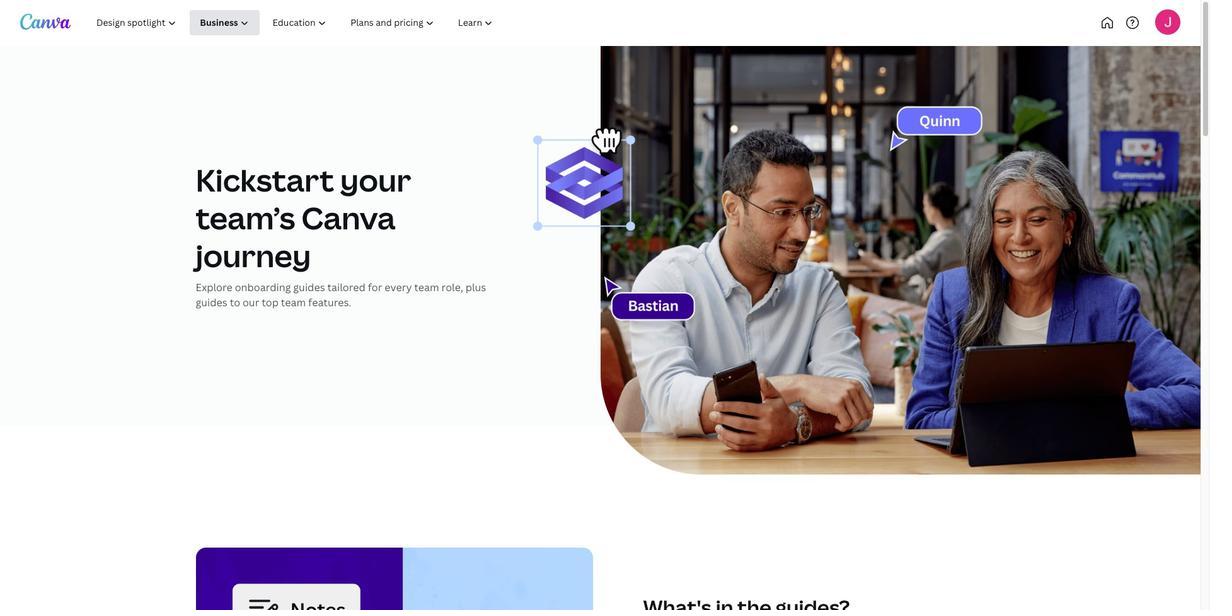 Task type: describe. For each thing, give the bounding box(es) containing it.
kickstart
[[196, 159, 334, 200]]

for
[[368, 281, 382, 294]]

tailored
[[327, 281, 366, 294]]

1 horizontal spatial team
[[414, 281, 439, 294]]

team's
[[196, 197, 295, 238]]

kickstart your team's canva journey explore onboarding guides tailored for every team role, plus guides to our top team features.
[[196, 159, 486, 310]]

1 vertical spatial team
[[281, 296, 306, 310]]

0 horizontal spatial guides
[[196, 296, 227, 310]]

top level navigation element
[[86, 10, 547, 35]]



Task type: locate. For each thing, give the bounding box(es) containing it.
team
[[414, 281, 439, 294], [281, 296, 306, 310]]

every
[[385, 281, 412, 294]]

to
[[230, 296, 240, 310]]

our
[[243, 296, 259, 310]]

0 vertical spatial team
[[414, 281, 439, 294]]

1 horizontal spatial guides
[[293, 281, 325, 294]]

guides up the features. at the left of the page
[[293, 281, 325, 294]]

guides
[[293, 281, 325, 294], [196, 296, 227, 310]]

your
[[340, 159, 411, 200]]

features.
[[308, 296, 351, 310]]

plus
[[466, 281, 486, 294]]

onboarding
[[235, 281, 291, 294]]

top
[[262, 296, 279, 310]]

0 horizontal spatial team
[[281, 296, 306, 310]]

journey
[[196, 235, 311, 276]]

canva
[[301, 197, 396, 238]]

team left role,
[[414, 281, 439, 294]]

guides down explore
[[196, 296, 227, 310]]

1 vertical spatial guides
[[196, 296, 227, 310]]

role,
[[442, 281, 463, 294]]

explore
[[196, 281, 232, 294]]

kickstart your team's canva journey image
[[600, 46, 1201, 475], [533, 92, 1005, 380]]

0 vertical spatial guides
[[293, 281, 325, 294]]

team right top
[[281, 296, 306, 310]]



Task type: vqa. For each thing, say whether or not it's contained in the screenshot.
Templates
no



